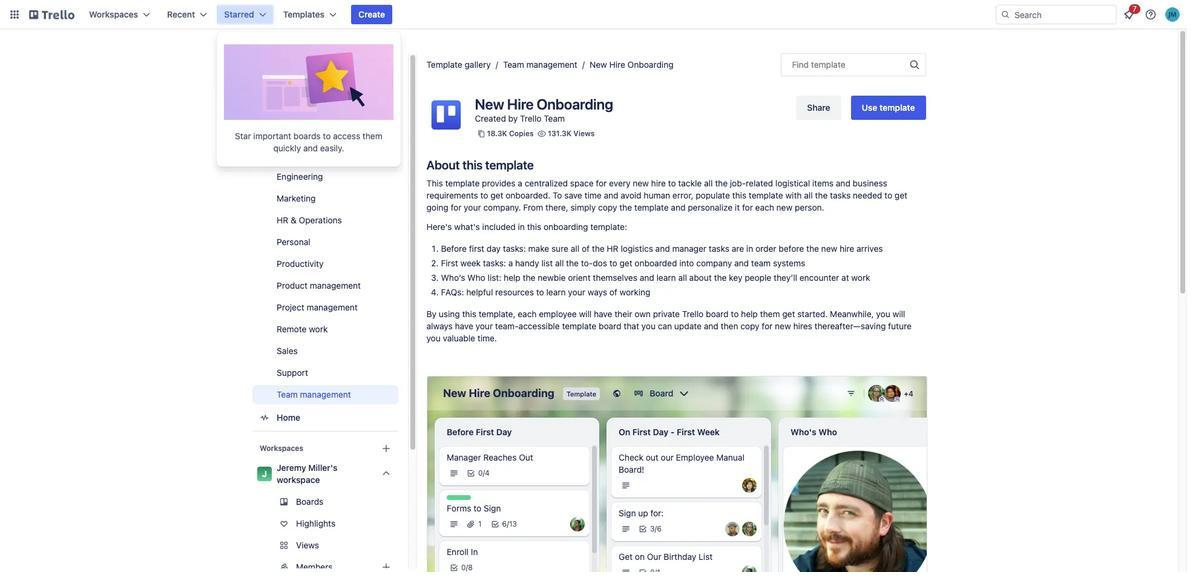 Task type: describe. For each thing, give the bounding box(es) containing it.
7 notifications image
[[1122, 7, 1137, 22]]

handy
[[515, 258, 539, 268]]

orient
[[568, 273, 591, 283]]

jeremy
[[276, 463, 306, 473]]

0 horizontal spatial have
[[455, 321, 473, 331]]

for up time
[[596, 178, 607, 188]]

at
[[842, 273, 849, 283]]

help inside by using this template, each employee will have their own private trello board to help them get started. meanwhile, you will always have your team-accessible template board that you can update and then copy for new hires thereafter—saving future you valuable time.
[[741, 309, 758, 319]]

design link
[[252, 124, 398, 143]]

before first day tasks: make sure all of the hr logistics and manager tasks are in order before the new hire arrives first week tasks: a handy list all the to-dos to get onboarded into company and team systems who's who list: help the newbie orient themselves and learn all about the key people they'll encounter at work faqs: helpful resources to learn your ways of working
[[441, 243, 883, 297]]

meanwhile,
[[830, 309, 874, 319]]

new for new hire onboarding created by trello team
[[475, 96, 504, 113]]

copies
[[509, 129, 534, 138]]

workspaces button
[[82, 5, 157, 24]]

template,
[[479, 309, 516, 319]]

the up dos
[[592, 243, 605, 254]]

templates link
[[252, 78, 398, 99]]

hire inside before first day tasks: make sure all of the hr logistics and manager tasks are in order before the new hire arrives first week tasks: a handy list all the to-dos to get onboarded into company and team systems who's who list: help the newbie orient themselves and learn all about the key people they'll encounter at work faqs: helpful resources to learn your ways of working
[[840, 243, 855, 254]]

starred
[[224, 9, 254, 19]]

people
[[745, 273, 772, 283]]

template
[[427, 59, 463, 70]]

1 horizontal spatial team management
[[503, 59, 578, 70]]

hire inside this template provides a centralized space for every new hire to tackle all the job-related logistical items and business requirements to get onboarded. to save time and avoid human error, populate this template with all the tasks needed to get going for your company. from there, simply copy the template and personalize it for each new person.
[[651, 178, 666, 188]]

tasks inside this template provides a centralized space for every new hire to tackle all the job-related logistical items and business requirements to get onboarded. to save time and avoid human error, populate this template with all the tasks needed to get going for your company. from there, simply copy the template and personalize it for each new person.
[[830, 190, 851, 200]]

your inside before first day tasks: make sure all of the hr logistics and manager tasks are in order before the new hire arrives first week tasks: a handy list all the to-dos to get onboarded into company and team systems who's who list: help the newbie orient themselves and learn all about the key people they'll encounter at work faqs: helpful resources to learn your ways of working
[[568, 287, 586, 297]]

them inside by using this template, each employee will have their own private trello board to help them get started. meanwhile, you will always have your team-accessible template board that you can update and then copy for new hires thereafter—saving future you valuable time.
[[760, 309, 780, 319]]

0 vertical spatial of
[[582, 243, 590, 254]]

about this template
[[427, 158, 534, 172]]

private
[[653, 309, 680, 319]]

personal link
[[252, 233, 398, 252]]

0 horizontal spatial hr
[[276, 215, 288, 225]]

0 horizontal spatial board
[[599, 321, 622, 331]]

to inside by using this template, each employee will have their own private trello board to help them get started. meanwhile, you will always have your team-accessible template board that you can update and then copy for new hires thereafter—saving future you valuable time.
[[731, 309, 739, 319]]

included
[[482, 222, 516, 232]]

here's
[[427, 222, 452, 232]]

sales link
[[252, 342, 398, 361]]

1 horizontal spatial workspaces
[[259, 444, 303, 453]]

related
[[746, 178, 773, 188]]

1 horizontal spatial have
[[594, 309, 613, 319]]

productivity
[[276, 259, 323, 269]]

18.3k
[[487, 129, 507, 138]]

trello inside new hire onboarding created by trello team
[[520, 113, 542, 124]]

team inside the team management link
[[276, 389, 298, 400]]

business
[[276, 106, 311, 116]]

use template button
[[851, 96, 926, 120]]

hire for new hire onboarding created by trello team
[[507, 96, 534, 113]]

&
[[290, 215, 296, 225]]

faqs:
[[441, 287, 464, 297]]

1 horizontal spatial views
[[574, 129, 595, 138]]

forward image
[[396, 560, 410, 572]]

thereafter—saving
[[815, 321, 886, 331]]

new inside before first day tasks: make sure all of the hr logistics and manager tasks are in order before the new hire arrives first week tasks: a handy list all the to-dos to get onboarded into company and team systems who's who list: help the newbie orient themselves and learn all about the key people they'll encounter at work faqs: helpful resources to learn your ways of working
[[822, 243, 838, 254]]

1 horizontal spatial learn
[[657, 273, 676, 283]]

engineering link
[[252, 167, 398, 187]]

remote
[[276, 324, 306, 334]]

in inside before first day tasks: make sure all of the hr logistics and manager tasks are in order before the new hire arrives first week tasks: a handy list all the to-dos to get onboarded into company and team systems who's who list: help the newbie orient themselves and learn all about the key people they'll encounter at work faqs: helpful resources to learn your ways of working
[[747, 243, 753, 254]]

team-
[[495, 321, 519, 331]]

management up new hire onboarding created by trello team
[[527, 59, 578, 70]]

by
[[508, 113, 518, 124]]

open information menu image
[[1145, 8, 1157, 21]]

primary element
[[0, 0, 1188, 29]]

created
[[475, 113, 506, 124]]

with
[[786, 190, 802, 200]]

new hire onboarding link
[[590, 59, 674, 70]]

a inside before first day tasks: make sure all of the hr logistics and manager tasks are in order before the new hire arrives first week tasks: a handy list all the to-dos to get onboarded into company and team systems who's who list: help the newbie orient themselves and learn all about the key people they'll encounter at work faqs: helpful resources to learn your ways of working
[[509, 258, 513, 268]]

make
[[528, 243, 549, 254]]

add image
[[379, 560, 393, 572]]

to inside star important boards to access them quickly and easily.
[[323, 131, 331, 141]]

time.
[[478, 333, 497, 343]]

there,
[[546, 202, 568, 213]]

home
[[276, 412, 300, 423]]

your inside this template provides a centralized space for every new hire to tackle all the job-related logistical items and business requirements to get onboarded. to save time and avoid human error, populate this template with all the tasks needed to get going for your company. from there, simply copy the template and personalize it for each new person.
[[464, 202, 481, 213]]

this
[[427, 178, 443, 188]]

new down with at the right top of page
[[777, 202, 793, 213]]

the left key
[[714, 273, 727, 283]]

new for new hire onboarding
[[590, 59, 607, 70]]

to up 'error,'
[[668, 178, 676, 188]]

onboarding
[[544, 222, 588, 232]]

team inside new hire onboarding created by trello team
[[544, 113, 565, 124]]

views link
[[252, 536, 410, 555]]

then
[[721, 321, 738, 331]]

work inside "remote work" link
[[309, 324, 328, 334]]

own
[[635, 309, 651, 319]]

template inside by using this template, each employee will have their own private trello board to help them get started. meanwhile, you will always have your team-accessible template board that you can update and then copy for new hires thereafter—saving future you valuable time.
[[562, 321, 597, 331]]

this inside this template provides a centralized space for every new hire to tackle all the job-related logistical items and business requirements to get onboarded. to save time and avoid human error, populate this template with all the tasks needed to get going for your company. from there, simply copy the template and personalize it for each new person.
[[733, 190, 747, 200]]

important
[[253, 131, 291, 141]]

copy inside by using this template, each employee will have their own private trello board to help them get started. meanwhile, you will always have your team-accessible template board that you can update and then copy for new hires thereafter—saving future you valuable time.
[[741, 321, 760, 331]]

every
[[609, 178, 631, 188]]

hr & operations
[[276, 215, 342, 225]]

board image
[[257, 57, 272, 71]]

team
[[751, 258, 771, 268]]

2 will from the left
[[893, 309, 906, 319]]

by using this template, each employee will have their own private trello board to help them get started. meanwhile, you will always have your team-accessible template board that you can update and then copy for new hires thereafter—saving future you valuable time.
[[427, 309, 912, 343]]

about
[[690, 273, 712, 283]]

0 vertical spatial team management link
[[503, 59, 578, 70]]

encounter
[[800, 273, 840, 283]]

the down items
[[815, 190, 828, 200]]

gallery
[[465, 59, 491, 70]]

sales
[[276, 346, 297, 356]]

project management
[[276, 302, 357, 312]]

support link
[[252, 363, 398, 383]]

for inside by using this template, each employee will have their own private trello board to help them get started. meanwhile, you will always have your team-accessible template board that you can update and then copy for new hires thereafter—saving future you valuable time.
[[762, 321, 773, 331]]

recent
[[167, 9, 195, 19]]

this template provides a centralized space for every new hire to tackle all the job-related logistical items and business requirements to get onboarded. to save time and avoid human error, populate this template with all the tasks needed to get going for your company. from there, simply copy the template and personalize it for each new person.
[[427, 178, 908, 213]]

new up avoid
[[633, 178, 649, 188]]

template up the provides
[[485, 158, 534, 172]]

update
[[675, 321, 702, 331]]

the right before
[[807, 243, 819, 254]]

company.
[[484, 202, 521, 213]]

can
[[658, 321, 672, 331]]

1 horizontal spatial board
[[706, 309, 729, 319]]

the left to-
[[566, 258, 579, 268]]

0 horizontal spatial you
[[427, 333, 441, 343]]

onboarding for new hire onboarding
[[628, 59, 674, 70]]

first
[[441, 258, 458, 268]]

0 vertical spatial you
[[877, 309, 891, 319]]

quickly
[[273, 143, 301, 153]]

needed
[[853, 190, 883, 200]]

j
[[262, 469, 267, 479]]

list:
[[488, 273, 502, 283]]

1 vertical spatial of
[[610, 287, 618, 297]]

hires
[[794, 321, 813, 331]]

education
[[276, 150, 315, 160]]

newbie
[[538, 273, 566, 283]]

0 horizontal spatial in
[[518, 222, 525, 232]]

the down handy
[[523, 273, 536, 283]]

131.3k
[[548, 129, 572, 138]]

and down are
[[735, 258, 749, 268]]

resources
[[495, 287, 534, 297]]

here's what's included in this onboarding template:
[[427, 222, 627, 232]]

help inside before first day tasks: make sure all of the hr logistics and manager tasks are in order before the new hire arrives first week tasks: a handy list all the to-dos to get onboarded into company and team systems who's who list: help the newbie orient themselves and learn all about the key people they'll encounter at work faqs: helpful resources to learn your ways of working
[[504, 273, 521, 283]]

boards for views
[[296, 497, 323, 507]]

star important boards to access them quickly and easily.
[[235, 131, 383, 153]]

themselves
[[593, 273, 638, 283]]

support
[[276, 368, 308, 378]]

use template
[[862, 102, 915, 113]]



Task type: locate. For each thing, give the bounding box(es) containing it.
1 horizontal spatial hire
[[840, 243, 855, 254]]

star
[[235, 131, 251, 141]]

starred board image
[[224, 39, 394, 120]]

hire inside new hire onboarding created by trello team
[[507, 96, 534, 113]]

0 vertical spatial them
[[363, 131, 383, 141]]

0 vertical spatial copy
[[598, 202, 617, 213]]

trello inside by using this template, each employee will have their own private trello board to help them get started. meanwhile, you will always have your team-accessible template board that you can update and then copy for new hires thereafter—saving future you valuable time.
[[682, 309, 704, 319]]

get inside before first day tasks: make sure all of the hr logistics and manager tasks are in order before the new hire arrives first week tasks: a handy list all the to-dos to get onboarded into company and team systems who's who list: help the newbie orient themselves and learn all about the key people they'll encounter at work faqs: helpful resources to learn your ways of working
[[620, 258, 633, 268]]

simply
[[571, 202, 596, 213]]

1 horizontal spatial team management link
[[503, 59, 578, 70]]

1 horizontal spatial hire
[[610, 59, 626, 70]]

time
[[585, 190, 602, 200]]

hire for new hire onboarding
[[610, 59, 626, 70]]

0 horizontal spatial workspaces
[[89, 9, 138, 19]]

your down orient
[[568, 287, 586, 297]]

each up accessible
[[518, 309, 537, 319]]

create
[[359, 9, 385, 19]]

jeremy miller (jeremymiller198) image
[[1166, 7, 1180, 22]]

1 horizontal spatial copy
[[741, 321, 760, 331]]

boards link up templates link
[[252, 53, 398, 75]]

Search field
[[1011, 5, 1117, 24]]

before
[[441, 243, 467, 254]]

1 vertical spatial each
[[518, 309, 537, 319]]

you
[[877, 309, 891, 319], [642, 321, 656, 331], [427, 333, 441, 343]]

for down "requirements" at left
[[451, 202, 462, 213]]

sure
[[552, 243, 569, 254]]

1 vertical spatial copy
[[741, 321, 760, 331]]

to down newbie
[[536, 287, 544, 297]]

tasks down items
[[830, 190, 851, 200]]

for
[[596, 178, 607, 188], [451, 202, 462, 213], [742, 202, 753, 213], [762, 321, 773, 331]]

hire down the primary element
[[610, 59, 626, 70]]

1 horizontal spatial of
[[610, 287, 618, 297]]

0 horizontal spatial onboarding
[[537, 96, 613, 113]]

new inside new hire onboarding created by trello team
[[475, 96, 504, 113]]

0 vertical spatial hr
[[276, 215, 288, 225]]

to
[[323, 131, 331, 141], [668, 178, 676, 188], [481, 190, 488, 200], [885, 190, 893, 200], [610, 258, 617, 268], [536, 287, 544, 297], [731, 309, 739, 319]]

this right about at the left top of the page
[[463, 158, 483, 172]]

hire left arrives
[[840, 243, 855, 254]]

1 vertical spatial help
[[741, 309, 758, 319]]

each inside this template provides a centralized space for every new hire to tackle all the job-related logistical items and business requirements to get onboarded. to save time and avoid human error, populate this template with all the tasks needed to get going for your company. from there, simply copy the template and personalize it for each new person.
[[756, 202, 774, 213]]

your inside by using this template, each employee will have their own private trello board to help them get started. meanwhile, you will always have your team-accessible template board that you can update and then copy for new hires thereafter—saving future you valuable time.
[[476, 321, 493, 331]]

onboarding inside new hire onboarding created by trello team
[[537, 96, 613, 113]]

1 vertical spatial your
[[568, 287, 586, 297]]

management
[[527, 59, 578, 70], [310, 280, 361, 291], [306, 302, 357, 312], [300, 389, 351, 400]]

onboarded
[[635, 258, 677, 268]]

all up populate
[[704, 178, 713, 188]]

1 vertical spatial boards
[[296, 497, 323, 507]]

1 horizontal spatial tasks
[[830, 190, 851, 200]]

hr up dos
[[607, 243, 619, 254]]

learn down newbie
[[547, 287, 566, 297]]

for right the it
[[742, 202, 753, 213]]

0 horizontal spatial help
[[504, 273, 521, 283]]

management down support link
[[300, 389, 351, 400]]

0 vertical spatial team management
[[503, 59, 578, 70]]

person.
[[795, 202, 825, 213]]

1 vertical spatial boards link
[[252, 492, 398, 512]]

a inside this template provides a centralized space for every new hire to tackle all the job-related logistical items and business requirements to get onboarded. to save time and avoid human error, populate this template with all the tasks needed to get going for your company. from there, simply copy the template and personalize it for each new person.
[[518, 178, 523, 188]]

trello right by
[[520, 113, 542, 124]]

you down always
[[427, 333, 441, 343]]

1 vertical spatial learn
[[547, 287, 566, 297]]

all right sure
[[571, 243, 580, 254]]

centralized
[[525, 178, 568, 188]]

who
[[468, 273, 486, 283]]

views down 'highlights'
[[296, 540, 319, 550]]

using
[[439, 309, 460, 319]]

share
[[807, 102, 831, 113]]

new up encounter
[[822, 243, 838, 254]]

it
[[735, 202, 740, 213]]

get up themselves
[[620, 258, 633, 268]]

this right using
[[462, 309, 477, 319]]

into
[[680, 258, 694, 268]]

work right "at"
[[852, 273, 871, 283]]

1 vertical spatial team
[[544, 113, 565, 124]]

1 horizontal spatial onboarding
[[628, 59, 674, 70]]

0 vertical spatial hire
[[610, 59, 626, 70]]

remote work link
[[252, 320, 398, 339]]

and down every
[[604, 190, 619, 200]]

all right list
[[555, 258, 564, 268]]

before
[[779, 243, 804, 254]]

recent button
[[160, 5, 215, 24]]

manager
[[672, 243, 707, 254]]

get up hires
[[783, 309, 795, 319]]

management down productivity link
[[310, 280, 361, 291]]

create a workspace image
[[379, 441, 393, 456]]

1 vertical spatial them
[[760, 309, 780, 319]]

boards link
[[252, 53, 398, 75], [252, 492, 398, 512]]

to
[[553, 190, 562, 200]]

of
[[582, 243, 590, 254], [610, 287, 618, 297]]

0 vertical spatial boards
[[276, 59, 305, 69]]

systems
[[773, 258, 806, 268]]

0 vertical spatial work
[[852, 273, 871, 283]]

team management down support link
[[276, 389, 351, 400]]

0 vertical spatial each
[[756, 202, 774, 213]]

0 horizontal spatial views
[[296, 540, 319, 550]]

boards right board image
[[276, 59, 305, 69]]

highlights link
[[252, 514, 398, 534]]

2 horizontal spatial team
[[544, 113, 565, 124]]

2 vertical spatial you
[[427, 333, 441, 343]]

all up person.
[[804, 190, 813, 200]]

operations
[[299, 215, 342, 225]]

1 vertical spatial have
[[455, 321, 473, 331]]

0 horizontal spatial team management link
[[252, 385, 398, 405]]

each inside by using this template, each employee will have their own private trello board to help them get started. meanwhile, you will always have your team-accessible template board that you can update and then copy for new hires thereafter—saving future you valuable time.
[[518, 309, 537, 319]]

templates right starred popup button
[[283, 9, 325, 19]]

1 vertical spatial workspaces
[[259, 444, 303, 453]]

0 vertical spatial onboarding
[[628, 59, 674, 70]]

template right find on the right top of the page
[[811, 59, 846, 70]]

0 vertical spatial board
[[706, 309, 729, 319]]

to up then
[[731, 309, 739, 319]]

template down human
[[635, 202, 669, 213]]

this down from
[[527, 222, 542, 232]]

1 horizontal spatial team
[[503, 59, 524, 70]]

1 horizontal spatial hr
[[607, 243, 619, 254]]

hr & operations link
[[252, 211, 398, 230]]

1 horizontal spatial help
[[741, 309, 758, 319]]

have up valuable
[[455, 321, 473, 331]]

from
[[523, 202, 543, 213]]

0 horizontal spatial copy
[[598, 202, 617, 213]]

business link
[[252, 102, 398, 121]]

of up to-
[[582, 243, 590, 254]]

boards up 'highlights'
[[296, 497, 323, 507]]

job-
[[730, 178, 746, 188]]

2 horizontal spatial you
[[877, 309, 891, 319]]

work down project management
[[309, 324, 328, 334]]

trello up "update"
[[682, 309, 704, 319]]

to up easily.
[[323, 131, 331, 141]]

1 vertical spatial you
[[642, 321, 656, 331]]

team up the 131.3k
[[544, 113, 565, 124]]

1 horizontal spatial new
[[590, 59, 607, 70]]

this down "job-"
[[733, 190, 747, 200]]

in right included
[[518, 222, 525, 232]]

tasks:
[[503, 243, 526, 254], [483, 258, 506, 268]]

for left hires
[[762, 321, 773, 331]]

0 vertical spatial in
[[518, 222, 525, 232]]

to right dos
[[610, 258, 617, 268]]

search image
[[1001, 10, 1011, 19]]

management for project management link
[[306, 302, 357, 312]]

template
[[811, 59, 846, 70], [880, 102, 915, 113], [485, 158, 534, 172], [445, 178, 480, 188], [749, 190, 783, 200], [635, 202, 669, 213], [562, 321, 597, 331]]

1 horizontal spatial a
[[518, 178, 523, 188]]

1 vertical spatial work
[[309, 324, 328, 334]]

onboarding for new hire onboarding created by trello team
[[537, 96, 613, 113]]

1 vertical spatial team management link
[[252, 385, 398, 405]]

and inside star important boards to access them quickly and easily.
[[303, 143, 318, 153]]

them
[[363, 131, 383, 141], [760, 309, 780, 319]]

boards link for home
[[252, 53, 398, 75]]

tasks: up list:
[[483, 258, 506, 268]]

tasks inside before first day tasks: make sure all of the hr logistics and manager tasks are in order before the new hire arrives first week tasks: a handy list all the to-dos to get onboarded into company and team systems who's who list: help the newbie orient themselves and learn all about the key people they'll encounter at work faqs: helpful resources to learn your ways of working
[[709, 243, 730, 254]]

team
[[503, 59, 524, 70], [544, 113, 565, 124], [276, 389, 298, 400]]

2 boards link from the top
[[252, 492, 398, 512]]

1 vertical spatial team management
[[276, 389, 351, 400]]

get right needed
[[895, 190, 908, 200]]

future
[[888, 321, 912, 331]]

2 vertical spatial your
[[476, 321, 493, 331]]

all down into
[[679, 273, 687, 283]]

to right needed
[[885, 190, 893, 200]]

boards for home
[[276, 59, 305, 69]]

are
[[732, 243, 744, 254]]

1 horizontal spatial them
[[760, 309, 780, 319]]

1 horizontal spatial each
[[756, 202, 774, 213]]

0 horizontal spatial hire
[[651, 178, 666, 188]]

0 horizontal spatial tasks
[[709, 243, 730, 254]]

work inside before first day tasks: make sure all of the hr logistics and manager tasks are in order before the new hire arrives first week tasks: a handy list all the to-dos to get onboarded into company and team systems who's who list: help the newbie orient themselves and learn all about the key people they'll encounter at work faqs: helpful resources to learn your ways of working
[[852, 273, 871, 283]]

management down product management link
[[306, 302, 357, 312]]

boards link for views
[[252, 492, 398, 512]]

team down 'support'
[[276, 389, 298, 400]]

views inside views link
[[296, 540, 319, 550]]

by
[[427, 309, 437, 319]]

to down the provides
[[481, 190, 488, 200]]

template inside button
[[880, 102, 915, 113]]

2 vertical spatial team
[[276, 389, 298, 400]]

0 vertical spatial new
[[590, 59, 607, 70]]

131.3k views
[[548, 129, 595, 138]]

1 vertical spatial views
[[296, 540, 319, 550]]

0 horizontal spatial new
[[475, 96, 504, 113]]

team right the gallery
[[503, 59, 524, 70]]

templates up business
[[276, 83, 318, 93]]

management for product management link
[[310, 280, 361, 291]]

the up populate
[[715, 178, 728, 188]]

template inside field
[[811, 59, 846, 70]]

template down related on the right top of the page
[[749, 190, 783, 200]]

logistical
[[776, 178, 810, 188]]

1 horizontal spatial in
[[747, 243, 753, 254]]

1 vertical spatial board
[[599, 321, 622, 331]]

template board image
[[257, 81, 272, 96]]

each
[[756, 202, 774, 213], [518, 309, 537, 319]]

1 horizontal spatial you
[[642, 321, 656, 331]]

have
[[594, 309, 613, 319], [455, 321, 473, 331]]

week
[[461, 258, 481, 268]]

find template
[[792, 59, 846, 70]]

hr left &
[[276, 215, 288, 225]]

tasks
[[830, 190, 851, 200], [709, 243, 730, 254]]

highlights
[[296, 518, 335, 529]]

1 horizontal spatial will
[[893, 309, 906, 319]]

working
[[620, 287, 651, 297]]

0 horizontal spatial team
[[276, 389, 298, 400]]

0 vertical spatial views
[[574, 129, 595, 138]]

learn
[[657, 273, 676, 283], [547, 287, 566, 297]]

will up future
[[893, 309, 906, 319]]

hire up human
[[651, 178, 666, 188]]

personalize
[[688, 202, 733, 213]]

team management
[[503, 59, 578, 70], [276, 389, 351, 400]]

0 horizontal spatial of
[[582, 243, 590, 254]]

copy right then
[[741, 321, 760, 331]]

team management inside the team management link
[[276, 389, 351, 400]]

home link
[[252, 407, 398, 429]]

back to home image
[[29, 5, 74, 24]]

arrives
[[857, 243, 883, 254]]

templates button
[[276, 5, 344, 24]]

management for leftmost the team management link
[[300, 389, 351, 400]]

and inside by using this template, each employee will have their own private trello board to help them get started. meanwhile, you will always have your team-accessible template board that you can update and then copy for new hires thereafter—saving future you valuable time.
[[704, 321, 719, 331]]

copy inside this template provides a centralized space for every new hire to tackle all the job-related logistical items and business requirements to get onboarded. to save time and avoid human error, populate this template with all the tasks needed to get going for your company. from there, simply copy the template and personalize it for each new person.
[[598, 202, 617, 213]]

help down people
[[741, 309, 758, 319]]

0 horizontal spatial will
[[579, 309, 592, 319]]

1 vertical spatial a
[[509, 258, 513, 268]]

home image
[[257, 411, 272, 425]]

and down onboarded
[[640, 273, 654, 283]]

team management link
[[503, 59, 578, 70], [252, 385, 398, 405]]

0 horizontal spatial hire
[[507, 96, 534, 113]]

1 vertical spatial hire
[[840, 243, 855, 254]]

workspace
[[276, 475, 320, 485]]

board down their
[[599, 321, 622, 331]]

marketing
[[276, 193, 315, 203]]

templates
[[283, 9, 325, 19], [276, 83, 318, 93]]

a
[[518, 178, 523, 188], [509, 258, 513, 268]]

human
[[644, 190, 670, 200]]

templates inside 'popup button'
[[283, 9, 325, 19]]

team management link down support link
[[252, 385, 398, 405]]

you down own
[[642, 321, 656, 331]]

0 horizontal spatial trello
[[520, 113, 542, 124]]

1 will from the left
[[579, 309, 592, 319]]

forward image
[[396, 538, 410, 553]]

workspaces
[[89, 9, 138, 19], [259, 444, 303, 453]]

team management up new hire onboarding created by trello team
[[503, 59, 578, 70]]

1 vertical spatial templates
[[276, 83, 318, 93]]

them right access
[[363, 131, 383, 141]]

get inside by using this template, each employee will have their own private trello board to help them get started. meanwhile, you will always have your team-accessible template board that you can update and then copy for new hires thereafter—saving future you valuable time.
[[783, 309, 795, 319]]

0 vertical spatial tasks:
[[503, 243, 526, 254]]

you up future
[[877, 309, 891, 319]]

day
[[487, 243, 501, 254]]

who's
[[441, 273, 465, 283]]

hr inside before first day tasks: make sure all of the hr logistics and manager tasks are in order before the new hire arrives first week tasks: a handy list all the to-dos to get onboarded into company and team systems who's who list: help the newbie orient themselves and learn all about the key people they'll encounter at work faqs: helpful resources to learn your ways of working
[[607, 243, 619, 254]]

1 vertical spatial trello
[[682, 309, 704, 319]]

and down 'error,'
[[671, 202, 686, 213]]

helpful
[[466, 287, 493, 297]]

product management
[[276, 280, 361, 291]]

space
[[570, 178, 594, 188]]

0 horizontal spatial a
[[509, 258, 513, 268]]

1 vertical spatial new
[[475, 96, 504, 113]]

0 vertical spatial trello
[[520, 113, 542, 124]]

all
[[704, 178, 713, 188], [804, 190, 813, 200], [571, 243, 580, 254], [555, 258, 564, 268], [679, 273, 687, 283]]

and
[[303, 143, 318, 153], [836, 178, 851, 188], [604, 190, 619, 200], [671, 202, 686, 213], [656, 243, 670, 254], [735, 258, 749, 268], [640, 273, 654, 283], [704, 321, 719, 331]]

use
[[862, 102, 878, 113]]

trello team image
[[427, 96, 465, 134]]

in right are
[[747, 243, 753, 254]]

copy down time
[[598, 202, 617, 213]]

0 horizontal spatial each
[[518, 309, 537, 319]]

miller's
[[308, 463, 337, 473]]

have left their
[[594, 309, 613, 319]]

of down themselves
[[610, 287, 618, 297]]

0 vertical spatial learn
[[657, 273, 676, 283]]

them inside star important boards to access them quickly and easily.
[[363, 131, 383, 141]]

0 vertical spatial boards link
[[252, 53, 398, 75]]

workspaces inside 'workspaces' popup button
[[89, 9, 138, 19]]

started.
[[798, 309, 828, 319]]

the down avoid
[[620, 202, 632, 213]]

them down people
[[760, 309, 780, 319]]

new inside by using this template, each employee will have their own private trello board to help them get started. meanwhile, you will always have your team-accessible template board that you can update and then copy for new hires thereafter—saving future you valuable time.
[[775, 321, 791, 331]]

1 vertical spatial in
[[747, 243, 753, 254]]

Find template field
[[781, 53, 926, 76]]

0 horizontal spatial them
[[363, 131, 383, 141]]

and right items
[[836, 178, 851, 188]]

ways
[[588, 287, 607, 297]]

onboarded.
[[506, 190, 551, 200]]

each down related on the right top of the page
[[756, 202, 774, 213]]

1 vertical spatial tasks:
[[483, 258, 506, 268]]

template right 'use'
[[880, 102, 915, 113]]

your up what's
[[464, 202, 481, 213]]

this inside by using this template, each employee will have their own private trello board to help them get started. meanwhile, you will always have your team-accessible template board that you can update and then copy for new hires thereafter—saving future you valuable time.
[[462, 309, 477, 319]]

get down the provides
[[491, 190, 503, 200]]

your
[[464, 202, 481, 213], [568, 287, 586, 297], [476, 321, 493, 331]]

create button
[[351, 5, 393, 24]]

will down ways
[[579, 309, 592, 319]]

tackle
[[678, 178, 702, 188]]

18.3k copies
[[487, 129, 534, 138]]

learn down onboarded
[[657, 273, 676, 283]]

board up then
[[706, 309, 729, 319]]

and up onboarded
[[656, 243, 670, 254]]

1 horizontal spatial work
[[852, 273, 871, 283]]

personal
[[276, 237, 310, 247]]

1 vertical spatial onboarding
[[537, 96, 613, 113]]

tasks: up handy
[[503, 243, 526, 254]]

0 horizontal spatial learn
[[547, 287, 566, 297]]

your up time.
[[476, 321, 493, 331]]

1 vertical spatial hr
[[607, 243, 619, 254]]

0 vertical spatial have
[[594, 309, 613, 319]]

0 horizontal spatial work
[[309, 324, 328, 334]]

1 boards link from the top
[[252, 53, 398, 75]]

and down boards
[[303, 143, 318, 153]]

template up "requirements" at left
[[445, 178, 480, 188]]

new down the primary element
[[590, 59, 607, 70]]

0 vertical spatial team
[[503, 59, 524, 70]]



Task type: vqa. For each thing, say whether or not it's contained in the screenshot.
done
no



